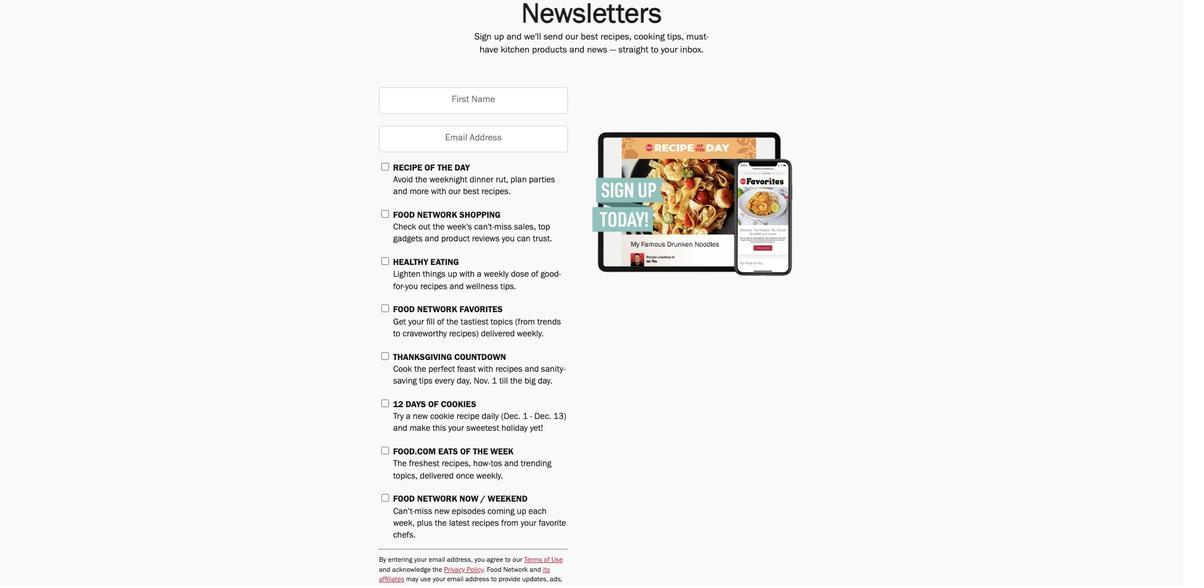 Task type: describe. For each thing, give the bounding box(es) containing it.
network for the
[[417, 212, 458, 221]]

up for newsletters
[[494, 33, 504, 43]]

may
[[406, 577, 419, 584]]

parties
[[529, 177, 555, 185]]

eats
[[438, 449, 458, 458]]

sales,
[[514, 224, 536, 233]]

with inside lighten things up with a weekly dose of good- for-you recipes and wellness tips.
[[460, 271, 475, 280]]

sign up for our newsletters image
[[568, 81, 804, 323]]

feast
[[457, 366, 476, 375]]

of inside get your fill of the tastiest topics (from trends to craveworthy recipes) delivered weekly.
[[437, 319, 444, 328]]

can
[[517, 236, 531, 245]]

we'll
[[524, 33, 541, 43]]

wellness
[[466, 283, 498, 292]]

food network shopping
[[393, 212, 501, 221]]

with inside the avoid the weeknight dinner rut, plan parties and more with our best recipes.
[[431, 189, 447, 197]]

avoid the weeknight dinner rut, plan parties and more with our best recipes.
[[393, 177, 555, 197]]

your inside newsletters sign up and we'll send our best recipes, cooking tips, must- have kitchen products and news — straight to your inbox.
[[661, 46, 678, 55]]

of right the recipe
[[425, 165, 435, 173]]

a inside try a new cookie recipe daily (dec. 1 - dec. 13) and make this your sweetest holiday yet!
[[406, 414, 411, 422]]

healthy
[[393, 259, 428, 268]]

your inside by entering your email address, you agree to our terms of use and acknowledge the privacy policy .                           food network                                                                               and
[[414, 558, 427, 565]]

the
[[393, 461, 407, 470]]

to inside newsletters sign up and we'll send our best recipes, cooking tips, must- have kitchen products and news — straight to your inbox.
[[651, 46, 659, 55]]

by
[[379, 558, 386, 565]]

recipes, inside the freshest recipes, how-tos and trending topics, delivered once weekly.
[[442, 461, 471, 470]]

—
[[610, 46, 616, 55]]

holiday
[[502, 426, 528, 434]]

newsletters sign up and we'll send our best recipes, cooking tips, must- have kitchen products and news — straight to your inbox.
[[475, 4, 709, 55]]

rut,
[[496, 177, 509, 185]]

how-
[[473, 461, 491, 470]]

may use your email address to provide updates, ads,
[[379, 577, 563, 586]]

try
[[393, 414, 404, 422]]

updates,
[[522, 577, 548, 584]]

acknowledge
[[392, 567, 431, 574]]

and down the by
[[379, 567, 391, 574]]

food for check
[[393, 212, 415, 221]]

the inside get your fill of the tastiest topics (from trends to craveworthy recipes) delivered weekly.
[[447, 319, 459, 328]]

network inside by entering your email address, you agree to our terms of use and acknowledge the privacy policy .                           food network                                                                               and
[[503, 567, 528, 574]]

and up kitchen
[[507, 33, 522, 43]]

recipe of the day
[[393, 165, 470, 173]]

top
[[538, 224, 550, 233]]

its affiliates
[[379, 567, 550, 584]]

each
[[529, 508, 547, 517]]

you inside by entering your email address, you agree to our terms of use and acknowledge the privacy policy .                           food network                                                                               and
[[475, 558, 485, 565]]

use
[[552, 558, 563, 565]]

/
[[481, 496, 486, 505]]

12 days of cookies
[[393, 402, 476, 410]]

the inside by entering your email address, you agree to our terms of use and acknowledge the privacy policy .                           food network                                                                               and
[[433, 567, 442, 574]]

with inside cook the perfect feast with recipes and sanity- saving tips every day, nov. 1 till the big day.
[[478, 366, 493, 375]]

get
[[393, 319, 406, 328]]

you inside lighten things up with a weekly dose of good- for-you recipes and wellness tips.
[[405, 283, 418, 292]]

1 inside try a new cookie recipe daily (dec. 1 - dec. 13) and make this your sweetest holiday yet!
[[523, 414, 528, 422]]

daily
[[482, 414, 499, 422]]

to inside may use your email address to provide updates, ads,
[[491, 577, 497, 584]]

privacy policy link
[[444, 567, 484, 574]]

new for episodes
[[435, 508, 450, 517]]

once
[[456, 473, 474, 482]]

new for cookie
[[413, 414, 428, 422]]

the freshest recipes, how-tos and trending topics, delivered once weekly.
[[393, 461, 552, 482]]

up inside can't-miss new episodes coming up each week, plus the latest recipes from your favorite chefs.
[[517, 508, 527, 517]]

check out the week's can't-miss sales, top gadgets and product reviews you can trust.
[[393, 224, 552, 245]]

by entering your email address, you agree to our terms of use and acknowledge the privacy policy .                           food network                                                                               and
[[379, 558, 563, 574]]

network for fill
[[417, 307, 458, 316]]

every
[[435, 378, 455, 387]]

day,
[[457, 378, 472, 387]]

delivered inside the freshest recipes, how-tos and trending topics, delivered once weekly.
[[420, 473, 454, 482]]

newsletters
[[521, 4, 662, 32]]

recipes inside cook the perfect feast with recipes and sanity- saving tips every day, nov. 1 till the big day.
[[496, 366, 523, 375]]

address,
[[447, 558, 473, 565]]

provide
[[499, 577, 521, 584]]

and inside check out the week's can't-miss sales, top gadgets and product reviews you can trust.
[[425, 236, 439, 245]]

and inside the freshest recipes, how-tos and trending topics, delivered once weekly.
[[505, 461, 519, 470]]

product
[[441, 236, 470, 245]]

kitchen
[[501, 46, 530, 55]]

trends
[[537, 319, 561, 328]]

and inside the avoid the weeknight dinner rut, plan parties and more with our best recipes.
[[393, 189, 408, 197]]

news
[[587, 46, 608, 55]]

topics
[[491, 319, 513, 328]]

and left "news"
[[570, 46, 585, 55]]

dec.
[[535, 414, 551, 422]]

for-
[[393, 283, 405, 292]]

tastiest
[[461, 319, 489, 328]]

terms of use link
[[524, 558, 563, 565]]

nov.
[[474, 378, 490, 387]]

of inside by entering your email address, you agree to our terms of use and acknowledge the privacy policy .                           food network                                                                               and
[[544, 558, 550, 565]]

our inside by entering your email address, you agree to our terms of use and acknowledge the privacy policy .                           food network                                                                               and
[[513, 558, 523, 565]]

craveworthy
[[403, 331, 447, 340]]

week's
[[447, 224, 472, 233]]

must-
[[687, 33, 709, 43]]

best inside newsletters sign up and we'll send our best recipes, cooking tips, must- have kitchen products and news — straight to your inbox.
[[581, 33, 598, 43]]

now
[[460, 496, 479, 505]]

trending
[[521, 461, 552, 470]]

up for lighten
[[448, 271, 457, 280]]

freshest
[[409, 461, 440, 470]]

plan
[[511, 177, 527, 185]]

1 inside cook the perfect feast with recipes and sanity- saving tips every day, nov. 1 till the big day.
[[492, 378, 497, 387]]

coming
[[488, 508, 515, 517]]

recipes for healthy eating
[[420, 283, 448, 292]]

to inside by entering your email address, you agree to our terms of use and acknowledge the privacy policy .                           food network                                                                               and
[[505, 558, 511, 565]]

the inside the avoid the weeknight dinner rut, plan parties and more with our best recipes.
[[415, 177, 428, 185]]

healthy eating
[[393, 259, 459, 268]]

(dec.
[[501, 414, 521, 422]]



Task type: locate. For each thing, give the bounding box(es) containing it.
First Name text field
[[379, 87, 568, 114]]

recipes inside can't-miss new episodes coming up each week, plus the latest recipes from your favorite chefs.
[[472, 520, 499, 529]]

straight
[[619, 46, 649, 55]]

0 vertical spatial recipes
[[420, 283, 448, 292]]

0 vertical spatial new
[[413, 414, 428, 422]]

2 horizontal spatial you
[[502, 236, 515, 245]]

your up acknowledge
[[414, 558, 427, 565]]

and up big
[[525, 366, 539, 375]]

you
[[502, 236, 515, 245], [405, 283, 418, 292], [475, 558, 485, 565]]

cookies
[[441, 402, 476, 410]]

thanksgiving
[[393, 354, 452, 363]]

you left can
[[502, 236, 515, 245]]

1 horizontal spatial you
[[475, 558, 485, 565]]

weekend
[[488, 496, 528, 505]]

miss up reviews
[[494, 224, 512, 233]]

0 horizontal spatial miss
[[415, 508, 432, 517]]

miss
[[494, 224, 512, 233], [415, 508, 432, 517]]

food for can't-
[[393, 496, 415, 505]]

to left provide at the left of the page
[[491, 577, 497, 584]]

email down privacy
[[447, 577, 464, 584]]

the inside check out the week's can't-miss sales, top gadgets and product reviews you can trust.
[[433, 224, 445, 233]]

weekly. inside get your fill of the tastiest topics (from trends to craveworthy recipes) delivered weekly.
[[517, 331, 544, 340]]

products
[[532, 46, 567, 55]]

up inside newsletters sign up and we'll send our best recipes, cooking tips, must- have kitchen products and news — straight to your inbox.
[[494, 33, 504, 43]]

cooking
[[634, 33, 665, 43]]

recipes inside lighten things up with a weekly dose of good- for-you recipes and wellness tips.
[[420, 283, 448, 292]]

weeknight
[[430, 177, 468, 185]]

0 horizontal spatial email
[[429, 558, 445, 565]]

our inside newsletters sign up and we'll send our best recipes, cooking tips, must- have kitchen products and news — straight to your inbox.
[[566, 33, 579, 43]]

food.com
[[393, 449, 436, 458]]

with up wellness
[[460, 271, 475, 280]]

cook
[[393, 366, 412, 375]]

your left fill
[[409, 319, 424, 328]]

email inside may use your email address to provide updates, ads,
[[447, 577, 464, 584]]

0 vertical spatial weekly.
[[517, 331, 544, 340]]

of up cookie
[[428, 402, 439, 410]]

network up fill
[[417, 307, 458, 316]]

-
[[530, 414, 533, 422]]

1 vertical spatial new
[[435, 508, 450, 517]]

0 vertical spatial a
[[477, 271, 482, 280]]

recipes)
[[449, 331, 479, 340]]

a right try
[[406, 414, 411, 422]]

network up plus
[[417, 496, 458, 505]]

try a new cookie recipe daily (dec. 1 - dec. 13) and make this your sweetest holiday yet!
[[393, 414, 567, 434]]

send
[[544, 33, 563, 43]]

food up get
[[393, 307, 415, 316]]

good-
[[541, 271, 561, 280]]

1 horizontal spatial email
[[447, 577, 464, 584]]

0 vertical spatial delivered
[[481, 331, 515, 340]]

have
[[480, 46, 499, 55]]

and right tos
[[505, 461, 519, 470]]

a inside lighten things up with a weekly dose of good- for-you recipes and wellness tips.
[[477, 271, 482, 280]]

food for get
[[393, 307, 415, 316]]

of up its
[[544, 558, 550, 565]]

your down the 'recipe'
[[449, 426, 464, 434]]

0 horizontal spatial delivered
[[420, 473, 454, 482]]

tos
[[491, 461, 502, 470]]

its affiliates link
[[379, 567, 550, 584]]

0 horizontal spatial you
[[405, 283, 418, 292]]

up
[[494, 33, 504, 43], [448, 271, 457, 280], [517, 508, 527, 517]]

avoid
[[393, 177, 413, 185]]

1 horizontal spatial 1
[[523, 414, 528, 422]]

with up nov.
[[478, 366, 493, 375]]

tips,
[[667, 33, 684, 43]]

episodes
[[452, 508, 486, 517]]

1 vertical spatial best
[[463, 189, 479, 197]]

your inside get your fill of the tastiest topics (from trends to craveworthy recipes) delivered weekly.
[[409, 319, 424, 328]]

0 horizontal spatial new
[[413, 414, 428, 422]]

delivered down freshest
[[420, 473, 454, 482]]

saving
[[393, 378, 417, 387]]

you up .
[[475, 558, 485, 565]]

up inside lighten things up with a weekly dose of good- for-you recipes and wellness tips.
[[448, 271, 457, 280]]

and up food network favorites
[[450, 283, 464, 292]]

new up 'latest' on the left bottom of the page
[[435, 508, 450, 517]]

fill
[[427, 319, 435, 328]]

email up privacy
[[429, 558, 445, 565]]

up down eating
[[448, 271, 457, 280]]

1 vertical spatial our
[[449, 189, 461, 197]]

the down thanksgiving
[[414, 366, 426, 375]]

the down food network favorites
[[447, 319, 459, 328]]

email
[[429, 558, 445, 565], [447, 577, 464, 584]]

recipes, up —
[[601, 33, 632, 43]]

with down weeknight
[[431, 189, 447, 197]]

lighten
[[393, 271, 421, 280]]

inbox.
[[680, 46, 704, 55]]

your inside may use your email address to provide updates, ads,
[[433, 577, 446, 584]]

network
[[417, 212, 458, 221], [417, 307, 458, 316], [417, 496, 458, 505], [503, 567, 528, 574]]

delivered inside get your fill of the tastiest topics (from trends to craveworthy recipes) delivered weekly.
[[481, 331, 515, 340]]

our inside the avoid the weeknight dinner rut, plan parties and more with our best recipes.
[[449, 189, 461, 197]]

food down agree at bottom
[[487, 567, 502, 574]]

to right agree at bottom
[[505, 558, 511, 565]]

0 horizontal spatial a
[[406, 414, 411, 422]]

your down each
[[521, 520, 537, 529]]

1 horizontal spatial recipes,
[[601, 33, 632, 43]]

1 vertical spatial delivered
[[420, 473, 454, 482]]

ads,
[[550, 577, 563, 584]]

countdown
[[455, 354, 506, 363]]

1 vertical spatial you
[[405, 283, 418, 292]]

network up provide at the left of the page
[[503, 567, 528, 574]]

0 horizontal spatial best
[[463, 189, 479, 197]]

your
[[661, 46, 678, 55], [409, 319, 424, 328], [449, 426, 464, 434], [521, 520, 537, 529], [414, 558, 427, 565], [433, 577, 446, 584]]

and up "updates,"
[[530, 567, 541, 574]]

a up wellness
[[477, 271, 482, 280]]

sign
[[475, 33, 492, 43]]

recipes.
[[482, 189, 511, 197]]

food inside by entering your email address, you agree to our terms of use and acknowledge the privacy policy .                           food network                                                                               and
[[487, 567, 502, 574]]

recipes up till
[[496, 366, 523, 375]]

more
[[410, 189, 429, 197]]

agree
[[487, 558, 503, 565]]

1 vertical spatial recipes,
[[442, 461, 471, 470]]

days
[[406, 402, 426, 410]]

1 horizontal spatial up
[[494, 33, 504, 43]]

delivered
[[481, 331, 515, 340], [420, 473, 454, 482]]

our left terms
[[513, 558, 523, 565]]

recipes down coming
[[472, 520, 499, 529]]

can't-
[[474, 224, 495, 233]]

new inside can't-miss new episodes coming up each week, plus the latest recipes from your favorite chefs.
[[435, 508, 450, 517]]

food.com eats of the week
[[393, 449, 514, 458]]

trust.
[[533, 236, 552, 245]]

1 horizontal spatial miss
[[494, 224, 512, 233]]

best up "news"
[[581, 33, 598, 43]]

0 horizontal spatial recipes,
[[442, 461, 471, 470]]

weekly. inside the freshest recipes, how-tos and trending topics, delivered once weekly.
[[477, 473, 503, 482]]

terms
[[524, 558, 542, 565]]

1 vertical spatial with
[[460, 271, 475, 280]]

of right fill
[[437, 319, 444, 328]]

you inside check out the week's can't-miss sales, top gadgets and product reviews you can trust.
[[502, 236, 515, 245]]

plus
[[417, 520, 433, 529]]

and inside try a new cookie recipe daily (dec. 1 - dec. 13) and make this your sweetest holiday yet!
[[393, 426, 408, 434]]

miss inside check out the week's can't-miss sales, top gadgets and product reviews you can trust.
[[494, 224, 512, 233]]

the right plus
[[435, 520, 447, 529]]

1 left -
[[523, 414, 528, 422]]

recipes, down food.com eats of the week
[[442, 461, 471, 470]]

can't-miss new episodes coming up each week, plus the latest recipes from your favorite chefs.
[[393, 508, 567, 541]]

to down cooking
[[651, 46, 659, 55]]

check
[[393, 224, 416, 233]]

sweetest
[[467, 426, 500, 434]]

to down get
[[393, 331, 401, 340]]

till
[[499, 378, 508, 387]]

and
[[507, 33, 522, 43], [570, 46, 585, 55], [393, 189, 408, 197], [425, 236, 439, 245], [450, 283, 464, 292], [525, 366, 539, 375], [393, 426, 408, 434], [505, 461, 519, 470], [379, 567, 391, 574], [530, 567, 541, 574]]

1 horizontal spatial best
[[581, 33, 598, 43]]

of right eats
[[460, 449, 471, 458]]

2 vertical spatial with
[[478, 366, 493, 375]]

recipe
[[393, 165, 422, 173]]

our right send
[[566, 33, 579, 43]]

dinner
[[470, 177, 494, 185]]

food up check
[[393, 212, 415, 221]]

2 vertical spatial our
[[513, 558, 523, 565]]

1 vertical spatial a
[[406, 414, 411, 422]]

of inside lighten things up with a weekly dose of good- for-you recipes and wellness tips.
[[531, 271, 539, 280]]

0 horizontal spatial up
[[448, 271, 457, 280]]

13)
[[554, 414, 567, 422]]

to inside get your fill of the tastiest topics (from trends to craveworthy recipes) delivered weekly.
[[393, 331, 401, 340]]

1 vertical spatial miss
[[415, 508, 432, 517]]

miss up plus
[[415, 508, 432, 517]]

things
[[423, 271, 446, 280]]

2 horizontal spatial our
[[566, 33, 579, 43]]

1 vertical spatial recipes
[[496, 366, 523, 375]]

big
[[525, 378, 536, 387]]

the
[[437, 165, 453, 173], [415, 177, 428, 185], [433, 224, 445, 233], [447, 319, 459, 328], [414, 366, 426, 375], [510, 378, 523, 387], [473, 449, 488, 458], [435, 520, 447, 529], [433, 567, 442, 574]]

0 horizontal spatial 1
[[492, 378, 497, 387]]

and inside cook the perfect feast with recipes and sanity- saving tips every day, nov. 1 till the big day.
[[525, 366, 539, 375]]

address
[[466, 577, 490, 584]]

recipes down things
[[420, 283, 448, 292]]

lighten things up with a weekly dose of good- for-you recipes and wellness tips.
[[393, 271, 561, 292]]

entering
[[388, 558, 413, 565]]

latest
[[449, 520, 470, 529]]

the up how-
[[473, 449, 488, 458]]

network up out
[[417, 212, 458, 221]]

1 horizontal spatial our
[[513, 558, 523, 565]]

shopping
[[460, 212, 501, 221]]

dose
[[511, 271, 529, 280]]

0 horizontal spatial weekly.
[[477, 473, 503, 482]]

1 vertical spatial email
[[447, 577, 464, 584]]

recipes, inside newsletters sign up and we'll send our best recipes, cooking tips, must- have kitchen products and news — straight to your inbox.
[[601, 33, 632, 43]]

weekly. down tos
[[477, 473, 503, 482]]

the up weeknight
[[437, 165, 453, 173]]

0 vertical spatial email
[[429, 558, 445, 565]]

2 vertical spatial up
[[517, 508, 527, 517]]

None checkbox
[[382, 163, 389, 171], [382, 210, 389, 218], [382, 258, 389, 265], [382, 352, 389, 360], [382, 447, 389, 455], [382, 495, 389, 502], [382, 163, 389, 171], [382, 210, 389, 218], [382, 258, 389, 265], [382, 352, 389, 360], [382, 447, 389, 455], [382, 495, 389, 502]]

of right dose
[[531, 271, 539, 280]]

make
[[410, 426, 431, 434]]

2 vertical spatial recipes
[[472, 520, 499, 529]]

your right use
[[433, 577, 446, 584]]

1 horizontal spatial new
[[435, 508, 450, 517]]

0 horizontal spatial our
[[449, 189, 461, 197]]

you down lighten
[[405, 283, 418, 292]]

recipes for food network now / weekend
[[472, 520, 499, 529]]

cook the perfect feast with recipes and sanity- saving tips every day, nov. 1 till the big day.
[[393, 366, 566, 387]]

2 vertical spatial you
[[475, 558, 485, 565]]

Email Address text field
[[379, 126, 568, 152]]

sanity-
[[541, 366, 566, 375]]

0 vertical spatial miss
[[494, 224, 512, 233]]

network for new
[[417, 496, 458, 505]]

0 vertical spatial best
[[581, 33, 598, 43]]

its
[[543, 567, 550, 574]]

get your fill of the tastiest topics (from trends to craveworthy recipes) delivered weekly.
[[393, 319, 561, 340]]

your down tips,
[[661, 46, 678, 55]]

your inside try a new cookie recipe daily (dec. 1 - dec. 13) and make this your sweetest holiday yet!
[[449, 426, 464, 434]]

to
[[651, 46, 659, 55], [393, 331, 401, 340], [505, 558, 511, 565], [491, 577, 497, 584]]

tips.
[[501, 283, 516, 292]]

up right sign
[[494, 33, 504, 43]]

food up can't-
[[393, 496, 415, 505]]

1 horizontal spatial delivered
[[481, 331, 515, 340]]

the up "more"
[[415, 177, 428, 185]]

weekly. down '(from'
[[517, 331, 544, 340]]

policy
[[467, 567, 484, 574]]

0 vertical spatial 1
[[492, 378, 497, 387]]

1 horizontal spatial with
[[460, 271, 475, 280]]

1 left till
[[492, 378, 497, 387]]

new up make
[[413, 414, 428, 422]]

best down dinner
[[463, 189, 479, 197]]

the inside can't-miss new episodes coming up each week, plus the latest recipes from your favorite chefs.
[[435, 520, 447, 529]]

the left privacy
[[433, 567, 442, 574]]

chefs.
[[393, 532, 416, 541]]

new inside try a new cookie recipe daily (dec. 1 - dec. 13) and make this your sweetest holiday yet!
[[413, 414, 428, 422]]

0 vertical spatial you
[[502, 236, 515, 245]]

1 vertical spatial up
[[448, 271, 457, 280]]

0 vertical spatial recipes,
[[601, 33, 632, 43]]

0 horizontal spatial with
[[431, 189, 447, 197]]

our down weeknight
[[449, 189, 461, 197]]

the right till
[[510, 378, 523, 387]]

email for address
[[447, 577, 464, 584]]

.
[[484, 567, 485, 574]]

up left each
[[517, 508, 527, 517]]

best inside the avoid the weeknight dinner rut, plan parties and more with our best recipes.
[[463, 189, 479, 197]]

1 vertical spatial 1
[[523, 414, 528, 422]]

1
[[492, 378, 497, 387], [523, 414, 528, 422]]

from
[[501, 520, 519, 529]]

cookie
[[430, 414, 455, 422]]

1 vertical spatial weekly.
[[477, 473, 503, 482]]

None checkbox
[[382, 305, 389, 313], [382, 400, 389, 407], [382, 305, 389, 313], [382, 400, 389, 407]]

2 horizontal spatial with
[[478, 366, 493, 375]]

and inside lighten things up with a weekly dose of good- for-you recipes and wellness tips.
[[450, 283, 464, 292]]

0 vertical spatial our
[[566, 33, 579, 43]]

best
[[581, 33, 598, 43], [463, 189, 479, 197]]

recipe
[[457, 414, 480, 422]]

1 horizontal spatial a
[[477, 271, 482, 280]]

and down out
[[425, 236, 439, 245]]

out
[[419, 224, 431, 233]]

0 vertical spatial up
[[494, 33, 504, 43]]

2 horizontal spatial up
[[517, 508, 527, 517]]

0 vertical spatial with
[[431, 189, 447, 197]]

privacy
[[444, 567, 465, 574]]

email inside by entering your email address, you agree to our terms of use and acknowledge the privacy policy .                           food network                                                                               and
[[429, 558, 445, 565]]

delivered down topics
[[481, 331, 515, 340]]

email for address,
[[429, 558, 445, 565]]

your inside can't-miss new episodes coming up each week, plus the latest recipes from your favorite chefs.
[[521, 520, 537, 529]]

and down try
[[393, 426, 408, 434]]

1 horizontal spatial weekly.
[[517, 331, 544, 340]]

the right out
[[433, 224, 445, 233]]

and down avoid
[[393, 189, 408, 197]]

eating
[[431, 259, 459, 268]]

day
[[455, 165, 470, 173]]

miss inside can't-miss new episodes coming up each week, plus the latest recipes from your favorite chefs.
[[415, 508, 432, 517]]



Task type: vqa. For each thing, say whether or not it's contained in the screenshot.


